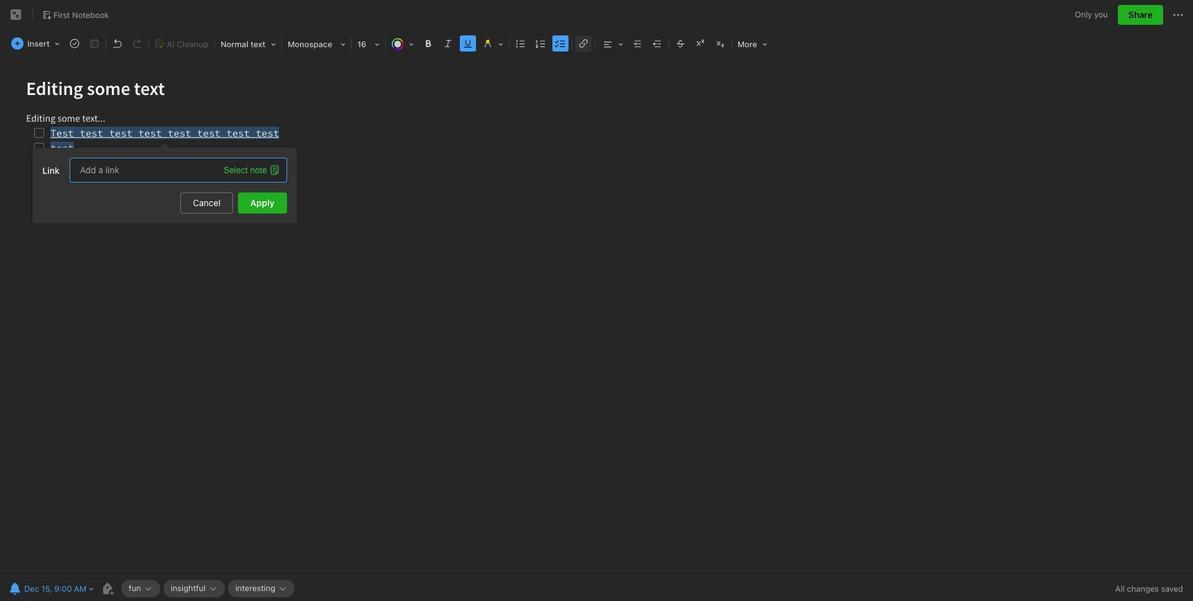 Task type: locate. For each thing, give the bounding box(es) containing it.
Insert field
[[8, 35, 64, 52]]

interesting
[[235, 584, 276, 594]]

all
[[1116, 585, 1126, 595]]

only
[[1076, 9, 1093, 19]]

add tag image
[[100, 582, 115, 597]]

Font color field
[[387, 35, 418, 53]]

insightful button
[[163, 581, 225, 598]]

fun Tag actions field
[[141, 585, 153, 594]]

dec 15, 9:00 am button
[[6, 581, 88, 598]]

fun button
[[121, 581, 160, 598]]

insert link image
[[575, 35, 593, 52]]

italic image
[[440, 35, 457, 52]]

Font size field
[[353, 35, 384, 53]]

first notebook
[[53, 10, 109, 20]]

share button
[[1119, 5, 1164, 25]]

monospace
[[288, 39, 332, 49]]

changes
[[1128, 585, 1160, 595]]

indent image
[[629, 35, 647, 52]]

saved
[[1162, 585, 1184, 595]]

dec 15, 9:00 am
[[24, 585, 86, 595]]

interesting button
[[228, 581, 295, 598]]

collapse note image
[[9, 7, 24, 22]]

normal text
[[221, 39, 266, 49]]

16
[[358, 39, 367, 49]]

dec
[[24, 585, 39, 595]]

am
[[74, 585, 86, 595]]

normal
[[221, 39, 249, 49]]

9:00
[[54, 585, 72, 595]]

interesting Tag actions field
[[276, 585, 287, 594]]

insightful
[[171, 584, 206, 594]]

all changes saved
[[1116, 585, 1184, 595]]

note window element
[[0, 0, 1194, 602]]

task image
[[66, 35, 83, 52]]

fun
[[129, 584, 141, 594]]

insightful Tag actions field
[[206, 585, 217, 594]]

insert
[[27, 39, 50, 49]]

Heading level field
[[216, 35, 280, 53]]

Alignment field
[[597, 35, 628, 53]]



Task type: vqa. For each thing, say whether or not it's contained in the screenshot.
tree
no



Task type: describe. For each thing, give the bounding box(es) containing it.
numbered list image
[[532, 35, 550, 52]]

More field
[[734, 35, 772, 53]]

Note Editor text field
[[0, 60, 1194, 576]]

checklist image
[[552, 35, 570, 52]]

underline image
[[460, 35, 477, 52]]

outdent image
[[649, 35, 667, 52]]

undo image
[[109, 35, 126, 52]]

only you
[[1076, 9, 1109, 19]]

Highlight field
[[478, 35, 508, 53]]

you
[[1095, 9, 1109, 19]]

Edit reminder field
[[6, 581, 95, 598]]

more actions image
[[1172, 7, 1187, 22]]

notebook
[[72, 10, 109, 20]]

share
[[1129, 9, 1154, 20]]

15,
[[41, 585, 52, 595]]

More actions field
[[1172, 5, 1187, 25]]

more
[[738, 39, 758, 49]]

bold image
[[420, 35, 437, 52]]

text
[[251, 39, 266, 49]]

Font family field
[[284, 35, 350, 53]]

superscript image
[[692, 35, 710, 52]]

first
[[53, 10, 70, 20]]

first notebook button
[[38, 6, 113, 24]]

bulleted list image
[[512, 35, 530, 52]]

strikethrough image
[[672, 35, 690, 52]]

subscript image
[[712, 35, 729, 52]]



